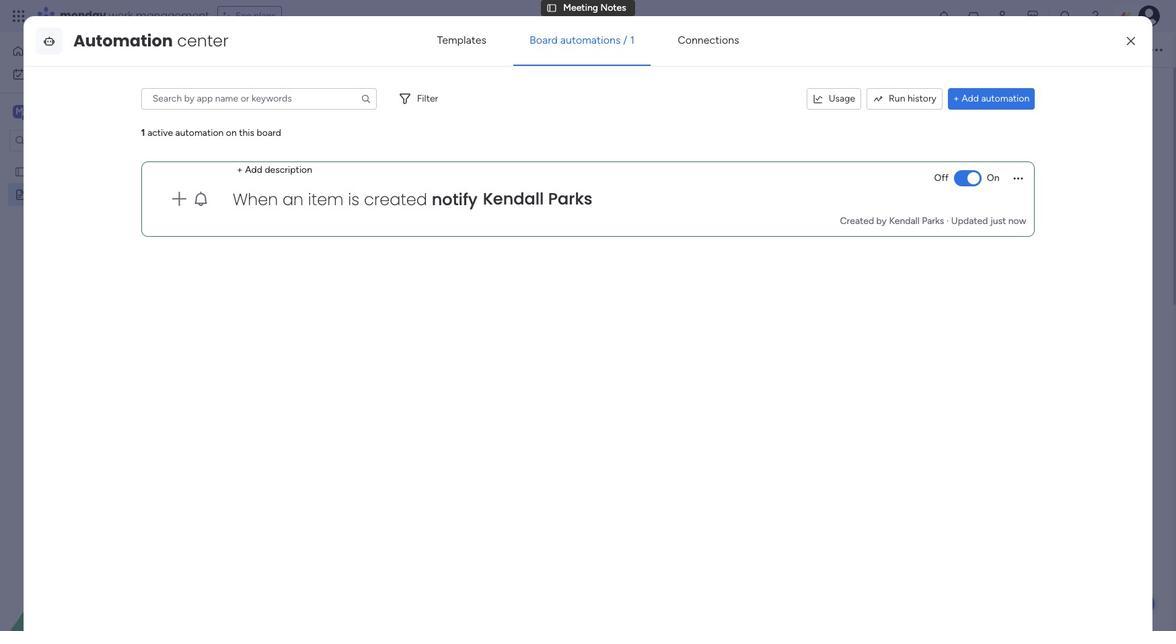 Task type: locate. For each thing, give the bounding box(es) containing it.
3 2 image from the top
[[446, 525, 450, 529]]

v2 ellipsis image
[[1014, 175, 1023, 189]]

board automations / 1 button
[[513, 24, 651, 56]]

0 vertical spatial automation
[[981, 93, 1030, 104]]

+
[[953, 93, 959, 104], [237, 164, 243, 176]]

created left by
[[840, 215, 874, 227]]

mar left 15:49
[[597, 158, 614, 170]]

monday work management
[[60, 8, 209, 24]]

main
[[31, 105, 55, 118]]

0 horizontal spatial meeting
[[32, 188, 66, 200]]

run
[[889, 93, 905, 104]]

0 vertical spatial created
[[560, 158, 595, 170]]

work inside option
[[46, 68, 67, 79]]

/
[[623, 34, 628, 46]]

m
[[16, 106, 24, 117]]

see plans
[[235, 10, 276, 22]]

templates button
[[421, 24, 503, 56]]

2 horizontal spatial parks
[[922, 215, 944, 227]]

2 07, from the left
[[795, 158, 809, 170]]

when
[[233, 188, 278, 211]]

0 vertical spatial public board image
[[14, 165, 27, 178]]

1 vertical spatial kendall
[[483, 188, 544, 210]]

lottie animation element
[[0, 495, 172, 631]]

1 vertical spatial 2 image
[[446, 560, 450, 564]]

0 horizontal spatial mar
[[597, 158, 614, 170]]

0 horizontal spatial parks
[[502, 158, 525, 170]]

created up kendall parks
[[560, 158, 595, 170]]

1 horizontal spatial meeting
[[415, 220, 495, 246]]

1 horizontal spatial add
[[962, 93, 979, 104]]

1 vertical spatial work
[[46, 68, 67, 79]]

automation for add
[[981, 93, 1030, 104]]

2 image
[[446, 464, 450, 468], [446, 484, 450, 489], [446, 525, 450, 529]]

1 vertical spatial +
[[237, 164, 243, 176]]

style button
[[535, 38, 568, 61]]

share
[[1107, 43, 1131, 55]]

0 vertical spatial 2 image
[[446, 464, 450, 468]]

2024, left 15:49
[[632, 158, 657, 170]]

bulleted list image
[[463, 44, 475, 56]]

mar right "updated"
[[776, 158, 793, 170]]

my work link
[[8, 63, 164, 85]]

0 horizontal spatial add
[[245, 164, 262, 176]]

connections button
[[662, 24, 755, 56]]

1 horizontal spatial parks
[[548, 188, 592, 210]]

search image
[[361, 93, 371, 104]]

1 left active on the top left of page
[[141, 127, 145, 139]]

notify
[[432, 188, 477, 211]]

creator
[[433, 158, 465, 170]]

numbered list image
[[485, 44, 498, 56]]

0 vertical spatial kendall
[[468, 158, 500, 170]]

notes
[[600, 2, 626, 13], [69, 188, 95, 200], [500, 220, 559, 246]]

·
[[946, 215, 949, 227]]

v2 ellipsis image
[[1151, 41, 1163, 59]]

add up the when
[[245, 164, 262, 176]]

add
[[962, 93, 979, 104], [245, 164, 262, 176]]

last
[[718, 158, 736, 170]]

workspace image
[[13, 104, 26, 119]]

kendall right by
[[889, 215, 920, 227]]

+ up the when
[[237, 164, 243, 176]]

2 2 image from the top
[[446, 484, 450, 489]]

meeting
[[563, 2, 598, 13], [32, 188, 66, 200], [415, 220, 495, 246]]

add inside field
[[245, 164, 262, 176]]

0 vertical spatial add
[[962, 93, 979, 104]]

icon image
[[170, 190, 188, 208], [192, 190, 210, 208]]

this
[[239, 127, 254, 139]]

home link
[[8, 40, 164, 62]]

home option
[[8, 40, 164, 62]]

0 horizontal spatial +
[[237, 164, 243, 176]]

1 horizontal spatial 07,
[[795, 158, 809, 170]]

2 vertical spatial notes
[[500, 220, 559, 246]]

add right history
[[962, 93, 979, 104]]

2024,
[[632, 158, 657, 170], [811, 158, 836, 170]]

on
[[987, 172, 999, 184]]

0 horizontal spatial 1
[[141, 127, 145, 139]]

parks down created mar 07, 2024, 15:49
[[548, 188, 592, 210]]

public board image
[[14, 165, 27, 178], [14, 188, 27, 201]]

an
[[282, 188, 303, 211]]

lottie animation image
[[0, 495, 172, 631]]

2024, left 15:52
[[811, 158, 836, 170]]

parks
[[502, 158, 525, 170], [548, 188, 592, 210], [922, 215, 944, 227]]

1 vertical spatial automation
[[175, 127, 224, 139]]

board automations / 1
[[530, 34, 635, 46]]

1 right /
[[630, 34, 635, 46]]

07, right "updated"
[[795, 158, 809, 170]]

parks up kendall parks
[[502, 158, 525, 170]]

option
[[0, 159, 172, 162]]

board
[[530, 34, 558, 46]]

15:52
[[838, 158, 862, 170]]

+ right history
[[953, 93, 959, 104]]

run history button
[[867, 88, 943, 110]]

0 horizontal spatial icon image
[[170, 190, 188, 208]]

0 horizontal spatial 2024,
[[632, 158, 657, 170]]

0 vertical spatial parks
[[502, 158, 525, 170]]

2 vertical spatial meeting notes
[[415, 220, 559, 246]]

home
[[30, 45, 55, 57]]

1 horizontal spatial created
[[840, 215, 874, 227]]

2 vertical spatial 2 image
[[446, 580, 450, 584]]

+ inside button
[[953, 93, 959, 104]]

2 vertical spatial 2 image
[[446, 525, 450, 529]]

history
[[908, 93, 937, 104]]

2 horizontal spatial notes
[[600, 2, 626, 13]]

invite members image
[[997, 9, 1010, 23]]

0 horizontal spatial created
[[560, 158, 595, 170]]

update feed image
[[967, 9, 980, 23]]

1 horizontal spatial 2024,
[[811, 158, 836, 170]]

1 horizontal spatial +
[[953, 93, 959, 104]]

usage
[[829, 93, 855, 104]]

by
[[876, 215, 887, 227]]

1 vertical spatial 1
[[141, 127, 145, 139]]

07, left 15:49
[[616, 158, 630, 170]]

plans
[[254, 10, 276, 22]]

0 vertical spatial meeting
[[563, 2, 598, 13]]

+ inside field
[[237, 164, 243, 176]]

meeting inside list box
[[32, 188, 66, 200]]

1 vertical spatial meeting notes
[[32, 188, 95, 200]]

1 vertical spatial created
[[840, 215, 874, 227]]

main workspace
[[31, 105, 110, 118]]

created
[[560, 158, 595, 170], [840, 215, 874, 227]]

add inside button
[[962, 93, 979, 104]]

0 vertical spatial 1
[[630, 34, 635, 46]]

0 horizontal spatial meeting notes
[[32, 188, 95, 200]]

1 2 image from the top
[[446, 444, 450, 448]]

1 vertical spatial parks
[[548, 188, 592, 210]]

None search field
[[141, 88, 377, 110]]

2 image
[[446, 444, 450, 448], [446, 560, 450, 564], [446, 580, 450, 584]]

2 vertical spatial kendall
[[889, 215, 920, 227]]

1 vertical spatial meeting
[[32, 188, 66, 200]]

2 horizontal spatial meeting notes
[[563, 2, 626, 13]]

my work option
[[8, 63, 164, 85]]

1 vertical spatial public board image
[[14, 188, 27, 201]]

my work
[[31, 68, 67, 79]]

automation center
[[73, 30, 229, 52]]

2 icon image from the left
[[192, 190, 210, 208]]

parks left ·
[[922, 215, 944, 227]]

mar
[[597, 158, 614, 170], [776, 158, 793, 170]]

+ add automation
[[953, 93, 1030, 104]]

1 vertical spatial add
[[245, 164, 262, 176]]

work up automation
[[109, 8, 133, 24]]

workspace selection element
[[13, 104, 112, 121]]

automation for active
[[175, 127, 224, 139]]

1 vertical spatial notes
[[69, 188, 95, 200]]

0 horizontal spatial notes
[[69, 188, 95, 200]]

1 vertical spatial 2 image
[[446, 484, 450, 489]]

1
[[630, 34, 635, 46], [141, 127, 145, 139]]

kendall right creator
[[468, 158, 500, 170]]

automation
[[981, 93, 1030, 104], [175, 127, 224, 139]]

2 horizontal spatial meeting
[[563, 2, 598, 13]]

1 horizontal spatial automation
[[981, 93, 1030, 104]]

connections
[[678, 34, 739, 46]]

0 vertical spatial work
[[109, 8, 133, 24]]

1 horizontal spatial icon image
[[192, 190, 210, 208]]

0 vertical spatial 2 image
[[446, 444, 450, 448]]

0 horizontal spatial 07,
[[616, 158, 630, 170]]

now
[[1008, 215, 1026, 227]]

add for description
[[245, 164, 262, 176]]

kendall
[[468, 158, 500, 170], [483, 188, 544, 210], [889, 215, 920, 227]]

meeting notes
[[563, 2, 626, 13], [32, 188, 95, 200], [415, 220, 559, 246]]

1 icon image from the left
[[170, 190, 188, 208]]

work right my
[[46, 68, 67, 79]]

updated
[[738, 158, 774, 170]]

kendall down the creator kendall parks
[[483, 188, 544, 210]]

created by kendall parks · updated just now
[[840, 215, 1026, 227]]

1 horizontal spatial 1
[[630, 34, 635, 46]]

1 horizontal spatial mar
[[776, 158, 793, 170]]

0 vertical spatial +
[[953, 93, 959, 104]]

monday
[[60, 8, 106, 24]]

0 horizontal spatial work
[[46, 68, 67, 79]]

automation inside button
[[981, 93, 1030, 104]]

0 horizontal spatial automation
[[175, 127, 224, 139]]

work
[[109, 8, 133, 24], [46, 68, 67, 79]]

1 2 image from the top
[[446, 464, 450, 468]]

07,
[[616, 158, 630, 170], [795, 158, 809, 170]]

1 inside button
[[630, 34, 635, 46]]

1 horizontal spatial work
[[109, 8, 133, 24]]

off
[[934, 172, 948, 184]]



Task type: vqa. For each thing, say whether or not it's contained in the screenshot.
top With
no



Task type: describe. For each thing, give the bounding box(es) containing it.
last updated mar 07, 2024, 15:52
[[718, 158, 862, 170]]

filter
[[417, 93, 438, 104]]

work for monday
[[109, 8, 133, 24]]

2 2024, from the left
[[811, 158, 836, 170]]

workspace
[[57, 105, 110, 118]]

when an item is created
[[233, 188, 427, 211]]

1 2024, from the left
[[632, 158, 657, 170]]

created for created by kendall parks · updated just now
[[840, 215, 874, 227]]

2 public board image from the top
[[14, 188, 27, 201]]

1 mar from the left
[[597, 158, 614, 170]]

share button
[[1082, 39, 1137, 60]]

filter button
[[395, 88, 446, 110]]

0 vertical spatial notes
[[600, 2, 626, 13]]

15:49
[[659, 158, 683, 170]]

2 vertical spatial parks
[[922, 215, 944, 227]]

+ add description
[[237, 164, 312, 176]]

templates
[[437, 34, 486, 46]]

created mar 07, 2024, 15:49
[[560, 158, 683, 170]]

created
[[364, 188, 427, 211]]

+ for + add automation
[[953, 93, 959, 104]]

monday marketplace image
[[1026, 9, 1040, 23]]

1 horizontal spatial meeting notes
[[415, 220, 559, 246]]

kendall parks image
[[1139, 5, 1160, 27]]

automation
[[73, 30, 173, 52]]

2 mar from the left
[[776, 158, 793, 170]]

2 2 image from the top
[[446, 560, 450, 564]]

center
[[177, 30, 229, 52]]

kendall parks
[[483, 188, 592, 210]]

+ Add description field
[[233, 163, 315, 178]]

my
[[31, 68, 44, 79]]

1 active automation on this board
[[141, 127, 281, 139]]

add for automation
[[962, 93, 979, 104]]

board
[[257, 127, 281, 139]]

on
[[226, 127, 237, 139]]

active
[[147, 127, 173, 139]]

description
[[265, 164, 312, 176]]

run history
[[889, 93, 937, 104]]

help image
[[1089, 9, 1102, 23]]

created for created mar 07, 2024, 15:49
[[560, 158, 595, 170]]

+ add automation button
[[948, 88, 1035, 110]]

search everything image
[[1059, 9, 1073, 23]]

2 vertical spatial meeting
[[415, 220, 495, 246]]

creator kendall parks
[[433, 158, 525, 170]]

1 horizontal spatial notes
[[500, 220, 559, 246]]

is
[[348, 188, 359, 211]]

3 2 image from the top
[[446, 580, 450, 584]]

automations
[[560, 34, 621, 46]]

usage button
[[807, 88, 861, 110]]

see plans button
[[217, 6, 282, 26]]

mention image
[[581, 43, 594, 56]]

notes inside meeting notes list box
[[69, 188, 95, 200]]

+ for + add description
[[237, 164, 243, 176]]

notifications image
[[937, 9, 951, 23]]

meeting notes inside list box
[[32, 188, 95, 200]]

see
[[235, 10, 251, 22]]

Search by app name or keywords search field
[[141, 88, 377, 110]]

select product image
[[12, 9, 26, 23]]

management
[[136, 8, 209, 24]]

style
[[541, 44, 562, 55]]

0 vertical spatial meeting notes
[[563, 2, 626, 13]]

just
[[990, 215, 1006, 227]]

dynamic values image
[[603, 43, 616, 57]]

meeting notes list box
[[0, 157, 172, 387]]

work for my
[[46, 68, 67, 79]]

item
[[308, 188, 343, 211]]

1 07, from the left
[[616, 158, 630, 170]]

updated
[[951, 215, 988, 227]]

1 public board image from the top
[[14, 165, 27, 178]]



